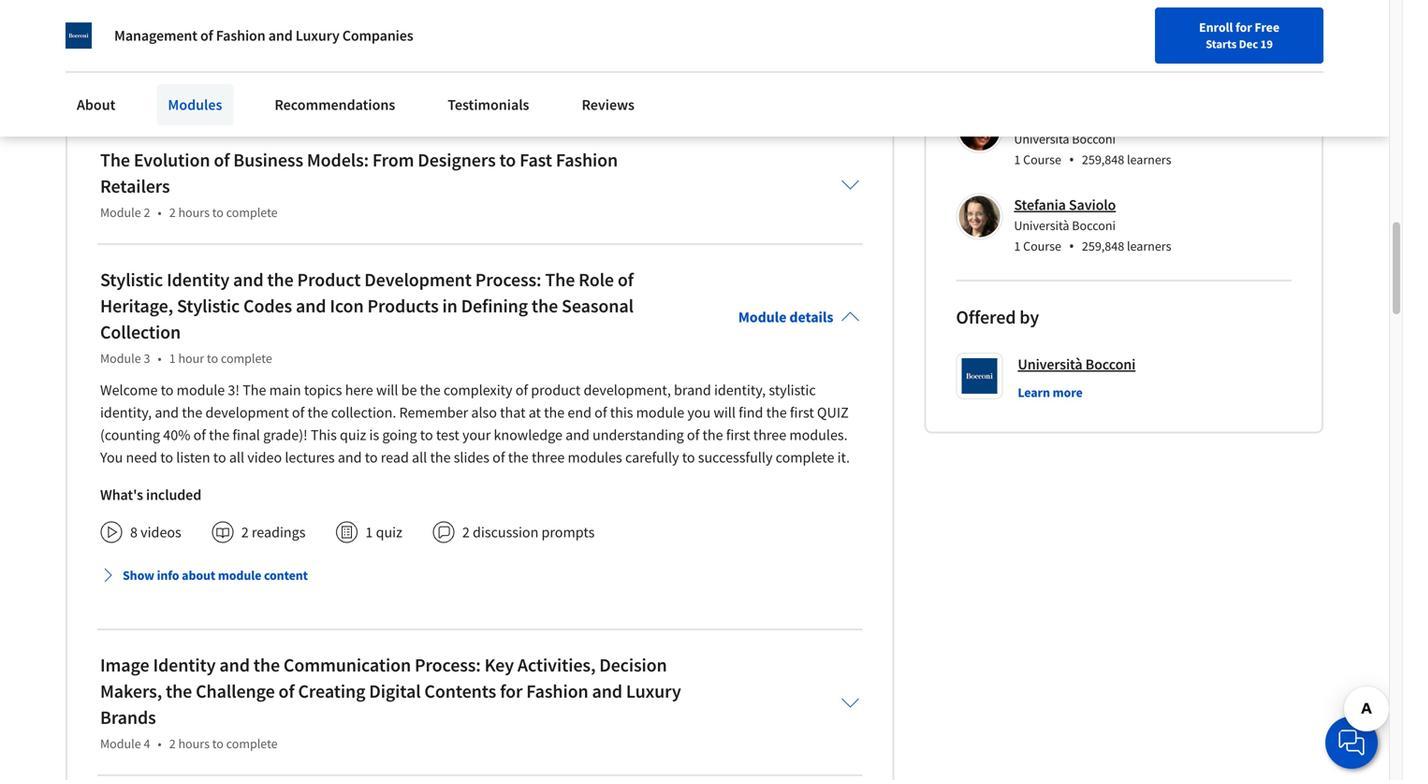 Task type: vqa. For each thing, say whether or not it's contained in the screenshot.
Coursera Project Network
no



Task type: locate. For each thing, give the bounding box(es) containing it.
2 course from the top
[[1024, 238, 1062, 255]]

1 inside the stylistic identity and the product development process: the role of heritage, stylistic codes and icon products in defining the seasonal collection module 3 • 1 hour to complete
[[169, 350, 176, 367]]

1 left 'hour'
[[169, 350, 176, 367]]

menu item
[[997, 19, 1117, 80]]

of left business
[[214, 149, 230, 172]]

course
[[1024, 151, 1062, 168], [1024, 238, 1062, 255]]

università for università bocconi
[[1018, 356, 1083, 374]]

identity
[[167, 268, 230, 292], [153, 654, 216, 678]]

1 vertical spatial luxury
[[626, 681, 681, 704]]

0 horizontal spatial for
[[500, 681, 523, 704]]

ratings right instructor
[[1013, 65, 1050, 82]]

of right 40%
[[193, 426, 206, 445]]

1 vertical spatial bocconi
[[1072, 217, 1116, 234]]

identity,
[[714, 381, 766, 400], [100, 404, 152, 423]]

the evolution of business models: from designers to fast fashion retailers module 2 • 2 hours to complete
[[100, 149, 618, 221]]

1 vertical spatial three
[[532, 449, 565, 467]]

to inside image identity and the communication process: key activities, decision makers, the challenge of creating digital contents for fashion and luxury brands module 4 • 2 hours to complete
[[212, 736, 224, 753]]

1 vertical spatial process:
[[415, 654, 481, 678]]

the left role
[[545, 268, 575, 292]]

learners
[[1127, 151, 1172, 168], [1127, 238, 1172, 255]]

about link
[[66, 84, 127, 125]]

evolution
[[134, 149, 210, 172]]

three down "knowledge"
[[532, 449, 565, 467]]

for up dec
[[1236, 19, 1253, 36]]

1 horizontal spatial will
[[714, 404, 736, 423]]

luxury
[[296, 26, 340, 45], [626, 681, 681, 704]]

1 vertical spatial for
[[500, 681, 523, 704]]

will left be
[[376, 381, 398, 400]]

and
[[268, 26, 293, 45], [233, 268, 264, 292], [296, 295, 326, 318], [155, 404, 179, 423], [566, 426, 590, 445], [338, 449, 362, 467], [219, 654, 250, 678], [592, 681, 623, 704]]

product
[[531, 381, 581, 400]]

your
[[463, 426, 491, 445]]

will right 'you' at the bottom of the page
[[714, 404, 736, 423]]

1 horizontal spatial luxury
[[626, 681, 681, 704]]

0 vertical spatial identity
[[167, 268, 230, 292]]

1 vertical spatial stylistic
[[177, 295, 240, 318]]

ratings right 1,403
[[1164, 66, 1201, 83]]

identity inside the stylistic identity and the product development process: the role of heritage, stylistic codes and icon products in defining the seasonal collection module 3 • 1 hour to complete
[[167, 268, 230, 292]]

modules
[[568, 449, 622, 467]]

1 vertical spatial fashion
[[556, 149, 618, 172]]

259,848 down saviolo on the top right of page
[[1082, 238, 1125, 255]]

of inside image identity and the communication process: key activities, decision makers, the challenge of creating digital contents for fashion and luxury brands module 4 • 2 hours to complete
[[279, 681, 295, 704]]

università down "stefania"
[[1014, 217, 1070, 234]]

0 vertical spatial università
[[1014, 131, 1070, 148]]

identity, up "find"
[[714, 381, 766, 400]]

fashion right fast on the left top
[[556, 149, 618, 172]]

end
[[568, 404, 592, 423]]

0 vertical spatial three
[[754, 426, 787, 445]]

1 vertical spatial quiz
[[376, 524, 403, 542]]

to inside the stylistic identity and the product development process: the role of heritage, stylistic codes and icon products in defining the seasonal collection module 3 • 1 hour to complete
[[207, 350, 218, 367]]

0 horizontal spatial ratings
[[1013, 65, 1050, 82]]

4
[[144, 736, 150, 753]]

of down 'you' at the bottom of the page
[[687, 426, 700, 445]]

for down key
[[500, 681, 523, 704]]

three down "find"
[[754, 426, 787, 445]]

designers
[[418, 149, 496, 172]]

find
[[739, 404, 764, 423]]

1 vertical spatial hours
[[178, 736, 210, 753]]

• inside università bocconi 1 course • 259,848 learners
[[1069, 150, 1075, 170]]

free
[[1255, 19, 1280, 36]]

0 vertical spatial hours
[[178, 204, 210, 221]]

heritage,
[[100, 295, 173, 318]]

remember
[[399, 404, 468, 423]]

università bocconi link
[[1018, 353, 1136, 376]]

defining
[[461, 295, 528, 318]]

identity up the "heritage,"
[[167, 268, 230, 292]]

learners inside università bocconi 1 course • 259,848 learners
[[1127, 151, 1172, 168]]

2 inside image identity and the communication process: key activities, decision makers, the challenge of creating digital contents for fashion and luxury brands module 4 • 2 hours to complete
[[169, 736, 176, 753]]

0 vertical spatial 259,848
[[1082, 151, 1125, 168]]

stefania saviolo image
[[959, 196, 1000, 238]]

0 vertical spatial for
[[1236, 19, 1253, 36]]

development
[[365, 268, 472, 292]]

testimonials
[[448, 96, 529, 114]]

complete inside image identity and the communication process: key activities, decision makers, the challenge of creating digital contents for fashion and luxury brands module 4 • 2 hours to complete
[[226, 736, 278, 753]]

module left 4
[[100, 736, 141, 753]]

1 vertical spatial identity
[[153, 654, 216, 678]]

of right role
[[618, 268, 634, 292]]

the left the final
[[209, 426, 230, 445]]

and down product at the left of the page
[[296, 295, 326, 318]]

(
[[1128, 66, 1132, 83]]

first down the stylistic
[[790, 404, 814, 423]]

• inside "the evolution of business models: from designers to fast fashion retailers module 2 • 2 hours to complete"
[[158, 204, 162, 221]]

the up codes
[[267, 268, 294, 292]]

recommendations link
[[263, 84, 407, 125]]

you
[[100, 449, 123, 467]]

0 vertical spatial process:
[[475, 268, 542, 292]]

module inside image identity and the communication process: key activities, decision makers, the challenge of creating digital contents for fashion and luxury brands module 4 • 2 hours to complete
[[100, 736, 141, 753]]

is
[[369, 426, 379, 445]]

listen
[[176, 449, 210, 467]]

1 horizontal spatial for
[[1236, 19, 1253, 36]]

2 vertical spatial università
[[1018, 356, 1083, 374]]

1 vertical spatial identity,
[[100, 404, 152, 423]]

259,848
[[1082, 151, 1125, 168], [1082, 238, 1125, 255]]

info
[[157, 568, 179, 585]]

image identity and the communication process: key activities, decision makers, the challenge of creating digital contents for fashion and luxury brands module 4 • 2 hours to complete
[[100, 654, 681, 753]]

understanding
[[593, 426, 684, 445]]

8 videos
[[130, 524, 181, 542]]

hours right 4
[[178, 736, 210, 753]]

• right 4
[[158, 736, 162, 753]]

you
[[688, 404, 711, 423]]

identity up challenge
[[153, 654, 216, 678]]

None search field
[[267, 12, 632, 49]]

0 vertical spatial learners
[[1127, 151, 1172, 168]]

1 horizontal spatial all
[[412, 449, 427, 467]]

luxury down decision
[[626, 681, 681, 704]]

main
[[269, 381, 301, 400]]

luxury inside image identity and the communication process: key activities, decision makers, the challenge of creating digital contents for fashion and luxury brands module 4 • 2 hours to complete
[[626, 681, 681, 704]]

models:
[[307, 149, 369, 172]]

stefania saviolo università bocconi 1 course • 259,848 learners
[[1014, 196, 1172, 256]]

4.5
[[1084, 66, 1102, 83]]

ratings
[[1013, 65, 1050, 82], [1164, 66, 1201, 83]]

1 259,848 from the top
[[1082, 151, 1125, 168]]

0 horizontal spatial three
[[532, 449, 565, 467]]

1 inside the stefania saviolo università bocconi 1 course • 259,848 learners
[[1014, 238, 1021, 255]]

1 all from the left
[[229, 449, 244, 467]]

università inside università bocconi 1 course • 259,848 learners
[[1014, 131, 1070, 148]]

the right at
[[544, 404, 565, 423]]

• inside the stefania saviolo università bocconi 1 course • 259,848 learners
[[1069, 236, 1075, 256]]

discussion
[[473, 524, 539, 542]]

stylistic up 'hour'
[[177, 295, 240, 318]]

bocconi inside università bocconi 1 course • 259,848 learners
[[1072, 131, 1116, 148]]

stylistic up the "heritage,"
[[100, 268, 163, 292]]

2 vertical spatial module
[[218, 568, 262, 585]]

0 vertical spatial fashion
[[216, 26, 266, 45]]

the right 3!
[[243, 381, 266, 400]]

259,848 inside università bocconi 1 course • 259,848 learners
[[1082, 151, 1125, 168]]

of inside "the evolution of business models: from designers to fast fashion retailers module 2 • 2 hours to complete"
[[214, 149, 230, 172]]

module details
[[739, 308, 834, 327]]

1 down "stefania"
[[1014, 238, 1021, 255]]

2 vertical spatial fashion
[[527, 681, 589, 704]]

• right the 3
[[158, 350, 162, 367]]

all right read
[[412, 449, 427, 467]]

identity, down welcome
[[100, 404, 152, 423]]

0 horizontal spatial quiz
[[340, 426, 366, 445]]

fashion up modules link
[[216, 26, 266, 45]]

1 vertical spatial course
[[1024, 238, 1062, 255]]

of up that
[[516, 381, 528, 400]]

key
[[485, 654, 514, 678]]

stylistic
[[100, 268, 163, 292], [177, 295, 240, 318]]

product
[[297, 268, 361, 292]]

1 vertical spatial module
[[636, 404, 685, 423]]

1 vertical spatial università
[[1014, 217, 1070, 234]]

0 vertical spatial the
[[100, 149, 130, 172]]

it.
[[838, 449, 850, 467]]

0 horizontal spatial identity,
[[100, 404, 152, 423]]

and up 40%
[[155, 404, 179, 423]]

1 vertical spatial learners
[[1127, 238, 1172, 255]]

0 vertical spatial quiz
[[340, 426, 366, 445]]

università bocconi
[[1018, 356, 1136, 374]]

seasonal
[[562, 295, 634, 318]]

all down the final
[[229, 449, 244, 467]]

course up "stefania"
[[1024, 151, 1062, 168]]

quiz left "is"
[[340, 426, 366, 445]]

luxury left companies
[[296, 26, 340, 45]]

and up challenge
[[219, 654, 250, 678]]

0 vertical spatial module
[[177, 381, 225, 400]]

the
[[267, 268, 294, 292], [532, 295, 558, 318], [420, 381, 441, 400], [182, 404, 203, 423], [308, 404, 328, 423], [544, 404, 565, 423], [767, 404, 787, 423], [209, 426, 230, 445], [703, 426, 723, 445], [430, 449, 451, 467], [508, 449, 529, 467], [254, 654, 280, 678], [166, 681, 192, 704]]

• down the stefania saviolo 'link'
[[1069, 236, 1075, 256]]

0 vertical spatial luxury
[[296, 26, 340, 45]]

collection
[[100, 321, 181, 344]]

1 inside università bocconi 1 course • 259,848 learners
[[1014, 151, 1021, 168]]

complete up 3!
[[221, 350, 272, 367]]

more
[[1053, 385, 1083, 401]]

stefania
[[1014, 196, 1066, 215]]

brand
[[674, 381, 711, 400]]

the right "find"
[[767, 404, 787, 423]]

the up retailers
[[100, 149, 130, 172]]

1 horizontal spatial first
[[790, 404, 814, 423]]

fashion down the activities,
[[527, 681, 589, 704]]

2 vertical spatial bocconi
[[1086, 356, 1136, 374]]

the up 40%
[[182, 404, 203, 423]]

coursera image
[[22, 15, 141, 45]]

three
[[754, 426, 787, 445], [532, 449, 565, 467]]

1 up "stefania"
[[1014, 151, 1021, 168]]

the down test at the bottom left of page
[[430, 449, 451, 467]]

quiz inside 'welcome to module 3! the main topics here will be the complexity of product development, brand identity, stylistic identity, and the development of the collection. remember also that at the end of this module you will find the first quiz (counting 40% of the final grade)! this quiz is going to test your knowledge and understanding of the first three modules. you need to listen to all video lectures and to read all the slides of the three modules carefully to successfully complete it.'
[[340, 426, 366, 445]]

università right erica corbellini image
[[1014, 131, 1070, 148]]

hours down the evolution
[[178, 204, 210, 221]]

first up successfully
[[726, 426, 751, 445]]

for inside enroll for free starts dec 19
[[1236, 19, 1253, 36]]

1 horizontal spatial identity,
[[714, 381, 766, 400]]

1 learners from the top
[[1127, 151, 1172, 168]]

and up recommendations link
[[268, 26, 293, 45]]

grade)!
[[263, 426, 308, 445]]

the right defining
[[532, 295, 558, 318]]

1 vertical spatial will
[[714, 404, 736, 423]]

module down retailers
[[100, 204, 141, 221]]

2 vertical spatial the
[[243, 381, 266, 400]]

details
[[790, 308, 834, 327]]

module up understanding
[[636, 404, 685, 423]]

• up the stefania saviolo 'link'
[[1069, 150, 1075, 170]]

1 vertical spatial the
[[545, 268, 575, 292]]

readings
[[252, 524, 306, 542]]

complete down challenge
[[226, 736, 278, 753]]

università up learn more
[[1018, 356, 1083, 374]]

module left 3!
[[177, 381, 225, 400]]

of inside the stylistic identity and the product development process: the role of heritage, stylistic codes and icon products in defining the seasonal collection module 3 • 1 hour to complete
[[618, 268, 634, 292]]

• down retailers
[[158, 204, 162, 221]]

1 hours from the top
[[178, 204, 210, 221]]

the down "knowledge"
[[508, 449, 529, 467]]

259,848 up saviolo on the top right of page
[[1082, 151, 1125, 168]]

in
[[442, 295, 458, 318]]

1 course from the top
[[1024, 151, 1062, 168]]

0 horizontal spatial the
[[100, 149, 130, 172]]

quiz
[[340, 426, 366, 445], [376, 524, 403, 542]]

quiz down read
[[376, 524, 403, 542]]

bocconi inside the stefania saviolo università bocconi 1 course • 259,848 learners
[[1072, 217, 1116, 234]]

identity inside image identity and the communication process: key activities, decision makers, the challenge of creating digital contents for fashion and luxury brands module 4 • 2 hours to complete
[[153, 654, 216, 678]]

learn more
[[1018, 385, 1083, 401]]

module
[[100, 204, 141, 221], [739, 308, 787, 327], [100, 350, 141, 367], [100, 736, 141, 753]]

process: up defining
[[475, 268, 542, 292]]

offered by
[[956, 306, 1040, 329]]

module left the 3
[[100, 350, 141, 367]]

2 all from the left
[[412, 449, 427, 467]]

19
[[1261, 37, 1273, 52]]

2 259,848 from the top
[[1082, 238, 1125, 255]]

0 vertical spatial stylistic
[[100, 268, 163, 292]]

for
[[1236, 19, 1253, 36], [500, 681, 523, 704]]

of left creating
[[279, 681, 295, 704]]

for inside image identity and the communication process: key activities, decision makers, the challenge of creating digital contents for fashion and luxury brands module 4 • 2 hours to complete
[[500, 681, 523, 704]]

2 hours from the top
[[178, 736, 210, 753]]

1 vertical spatial 259,848
[[1082, 238, 1125, 255]]

process: inside image identity and the communication process: key activities, decision makers, the challenge of creating digital contents for fashion and luxury brands module 4 • 2 hours to complete
[[415, 654, 481, 678]]

0 horizontal spatial will
[[376, 381, 398, 400]]

course inside the stefania saviolo università bocconi 1 course • 259,848 learners
[[1024, 238, 1062, 255]]

what's included
[[100, 486, 201, 505]]

identity for challenge
[[153, 654, 216, 678]]

2 horizontal spatial the
[[545, 268, 575, 292]]

the right be
[[420, 381, 441, 400]]

università bocconi 1 course • 259,848 learners
[[1014, 131, 1172, 170]]

fashion
[[216, 26, 266, 45], [556, 149, 618, 172], [527, 681, 589, 704]]

1 vertical spatial first
[[726, 426, 751, 445]]

complete down modules. at the bottom
[[776, 449, 835, 467]]

complete inside the stylistic identity and the product development process: the role of heritage, stylistic codes and icon products in defining the seasonal collection module 3 • 1 hour to complete
[[221, 350, 272, 367]]

process:
[[475, 268, 542, 292], [415, 654, 481, 678]]

complete down business
[[226, 204, 278, 221]]

2 learners from the top
[[1127, 238, 1172, 255]]

show notifications image
[[1137, 23, 1159, 46]]

products
[[367, 295, 439, 318]]

process: up contents
[[415, 654, 481, 678]]

learners inside the stefania saviolo università bocconi 1 course • 259,848 learners
[[1127, 238, 1172, 255]]

1 horizontal spatial the
[[243, 381, 266, 400]]

fashion inside image identity and the communication process: key activities, decision makers, the challenge of creating digital contents for fashion and luxury brands module 4 • 2 hours to complete
[[527, 681, 589, 704]]

0 vertical spatial identity,
[[714, 381, 766, 400]]

0 vertical spatial course
[[1024, 151, 1062, 168]]

module right about
[[218, 568, 262, 585]]

(counting
[[100, 426, 160, 445]]

this
[[311, 426, 337, 445]]

0 horizontal spatial all
[[229, 449, 244, 467]]

stefania saviolo link
[[1014, 196, 1116, 215]]

the inside 'welcome to module 3! the main topics here will be the complexity of product development, brand identity, stylistic identity, and the development of the collection. remember also that at the end of this module you will find the first quiz (counting 40% of the final grade)! this quiz is going to test your knowledge and understanding of the first three modules. you need to listen to all video lectures and to read all the slides of the three modules carefully to successfully complete it.'
[[243, 381, 266, 400]]

starts
[[1206, 37, 1237, 52]]

1 horizontal spatial three
[[754, 426, 787, 445]]

0 vertical spatial bocconi
[[1072, 131, 1116, 148]]

course down "stefania"
[[1024, 238, 1062, 255]]



Task type: describe. For each thing, give the bounding box(es) containing it.
0 vertical spatial first
[[790, 404, 814, 423]]

from
[[373, 149, 414, 172]]

slides
[[454, 449, 490, 467]]

recommendations
[[275, 96, 395, 114]]

1 right readings
[[366, 524, 373, 542]]

259,848 inside the stefania saviolo università bocconi 1 course • 259,848 learners
[[1082, 238, 1125, 255]]

and up codes
[[233, 268, 264, 292]]

complete inside "the evolution of business models: from designers to fast fashion retailers module 2 • 2 hours to complete"
[[226, 204, 278, 221]]

what's
[[100, 486, 143, 505]]

università inside the stefania saviolo università bocconi 1 course • 259,848 learners
[[1014, 217, 1070, 234]]

1 horizontal spatial stylistic
[[177, 295, 240, 318]]

0 horizontal spatial first
[[726, 426, 751, 445]]

• inside image identity and the communication process: key activities, decision makers, the challenge of creating digital contents for fashion and luxury brands module 4 • 2 hours to complete
[[158, 736, 162, 753]]

process: inside the stylistic identity and the product development process: the role of heritage, stylistic codes and icon products in defining the seasonal collection module 3 • 1 hour to complete
[[475, 268, 542, 292]]

companies
[[342, 26, 414, 45]]

of left this
[[595, 404, 607, 423]]

8
[[130, 524, 138, 542]]

module inside 'dropdown button'
[[218, 568, 262, 585]]

the down 'you' at the bottom of the page
[[703, 426, 723, 445]]

video
[[247, 449, 282, 467]]

instructor
[[956, 65, 1010, 82]]

communication
[[284, 654, 411, 678]]

image
[[100, 654, 149, 678]]

be
[[401, 381, 417, 400]]

the right 'makers,'
[[166, 681, 192, 704]]

bocconi for università bocconi
[[1086, 356, 1136, 374]]

need
[[126, 449, 157, 467]]

reviews link
[[571, 84, 646, 125]]

bocconi for università bocconi 1 course • 259,848 learners
[[1072, 131, 1116, 148]]

at
[[529, 404, 541, 423]]

reviews
[[582, 96, 635, 114]]

complete inside 'welcome to module 3! the main topics here will be the complexity of product development, brand identity, stylistic identity, and the development of the collection. remember also that at the end of this module you will find the first quiz (counting 40% of the final grade)! this quiz is going to test your knowledge and understanding of the first three modules. you need to listen to all video lectures and to read all the slides of the three modules carefully to successfully complete it.'
[[776, 449, 835, 467]]

2 discussion prompts
[[462, 524, 595, 542]]

digital
[[369, 681, 421, 704]]

test
[[436, 426, 460, 445]]

0 vertical spatial will
[[376, 381, 398, 400]]

enroll
[[1200, 19, 1234, 36]]

0 horizontal spatial luxury
[[296, 26, 340, 45]]

by
[[1020, 306, 1040, 329]]

business
[[233, 149, 303, 172]]

and right lectures
[[338, 449, 362, 467]]

1 quiz
[[366, 524, 403, 542]]

collection.
[[331, 404, 396, 423]]

makers,
[[100, 681, 162, 704]]

fashion inside "the evolution of business models: from designers to fast fashion retailers module 2 • 2 hours to complete"
[[556, 149, 618, 172]]

hours inside image identity and the communication process: key activities, decision makers, the challenge of creating digital contents for fashion and luxury brands module 4 • 2 hours to complete
[[178, 736, 210, 753]]

complexity
[[444, 381, 513, 400]]

content
[[264, 568, 308, 585]]

hour
[[178, 350, 204, 367]]

0 horizontal spatial stylistic
[[100, 268, 163, 292]]

modules
[[168, 96, 222, 114]]

here
[[345, 381, 373, 400]]

show info about module content
[[123, 568, 308, 585]]

role
[[579, 268, 614, 292]]

1 horizontal spatial ratings
[[1164, 66, 1201, 83]]

università for università bocconi 1 course • 259,848 learners
[[1014, 131, 1070, 148]]

that
[[500, 404, 526, 423]]

the down topics
[[308, 404, 328, 423]]

carefully
[[625, 449, 679, 467]]

and down decision
[[592, 681, 623, 704]]

stylistic
[[769, 381, 816, 400]]

included
[[146, 486, 201, 505]]

• inside the stylistic identity and the product development process: the role of heritage, stylistic codes and icon products in defining the seasonal collection module 3 • 1 hour to complete
[[158, 350, 162, 367]]

show info about module content button
[[93, 559, 315, 593]]

learn more button
[[1018, 384, 1083, 402]]

module left details
[[739, 308, 787, 327]]

module inside "the evolution of business models: from designers to fast fashion retailers module 2 • 2 hours to complete"
[[100, 204, 141, 221]]

management of fashion and luxury companies
[[114, 26, 414, 45]]

modules link
[[157, 84, 234, 125]]

prompts
[[542, 524, 595, 542]]

this
[[610, 404, 633, 423]]

( 1,403 ratings )
[[1128, 66, 1205, 83]]

icon
[[330, 295, 364, 318]]

decision
[[600, 654, 667, 678]]

enroll for free starts dec 19
[[1200, 19, 1280, 52]]

instructor ratings
[[956, 65, 1050, 82]]

of up grade)!
[[292, 404, 305, 423]]

retailers
[[100, 175, 170, 198]]

fast
[[520, 149, 552, 172]]

saviolo
[[1069, 196, 1116, 215]]

show
[[123, 568, 154, 585]]

offered
[[956, 306, 1016, 329]]

successfully
[[698, 449, 773, 467]]

chat with us image
[[1337, 729, 1367, 758]]

3
[[144, 350, 150, 367]]

topics
[[304, 381, 342, 400]]

course inside università bocconi 1 course • 259,848 learners
[[1024, 151, 1062, 168]]

università bocconi image
[[66, 22, 92, 49]]

the up challenge
[[254, 654, 280, 678]]

hours inside "the evolution of business models: from designers to fast fashion retailers module 2 • 2 hours to complete"
[[178, 204, 210, 221]]

the inside the stylistic identity and the product development process: the role of heritage, stylistic codes and icon products in defining the seasonal collection module 3 • 1 hour to complete
[[545, 268, 575, 292]]

and down end
[[566, 426, 590, 445]]

knowledge
[[494, 426, 563, 445]]

development,
[[584, 381, 671, 400]]

going
[[382, 426, 417, 445]]

2 readings
[[241, 524, 306, 542]]

of right management
[[200, 26, 213, 45]]

erica corbellini image
[[959, 110, 1000, 151]]

videos
[[141, 524, 181, 542]]

modules.
[[790, 426, 848, 445]]

quiz
[[817, 404, 849, 423]]

brands
[[100, 707, 156, 730]]

learn
[[1018, 385, 1051, 401]]

identity for stylistic
[[167, 268, 230, 292]]

of right slides
[[493, 449, 505, 467]]

development
[[206, 404, 289, 423]]

the inside "the evolution of business models: from designers to fast fashion retailers module 2 • 2 hours to complete"
[[100, 149, 130, 172]]

1 horizontal spatial quiz
[[376, 524, 403, 542]]

welcome to module 3! the main topics here will be the complexity of product development, brand identity, stylistic identity, and the development of the collection. remember also that at the end of this module you will find the first quiz (counting 40% of the final grade)! this quiz is going to test your knowledge and understanding of the first three modules. you need to listen to all video lectures and to read all the slides of the three modules carefully to successfully complete it.
[[100, 381, 850, 467]]

welcome
[[100, 381, 158, 400]]

creating
[[298, 681, 366, 704]]

codes
[[243, 295, 292, 318]]

dec
[[1239, 37, 1259, 52]]

module inside the stylistic identity and the product development process: the role of heritage, stylistic codes and icon products in defining the seasonal collection module 3 • 1 hour to complete
[[100, 350, 141, 367]]

40%
[[163, 426, 190, 445]]



